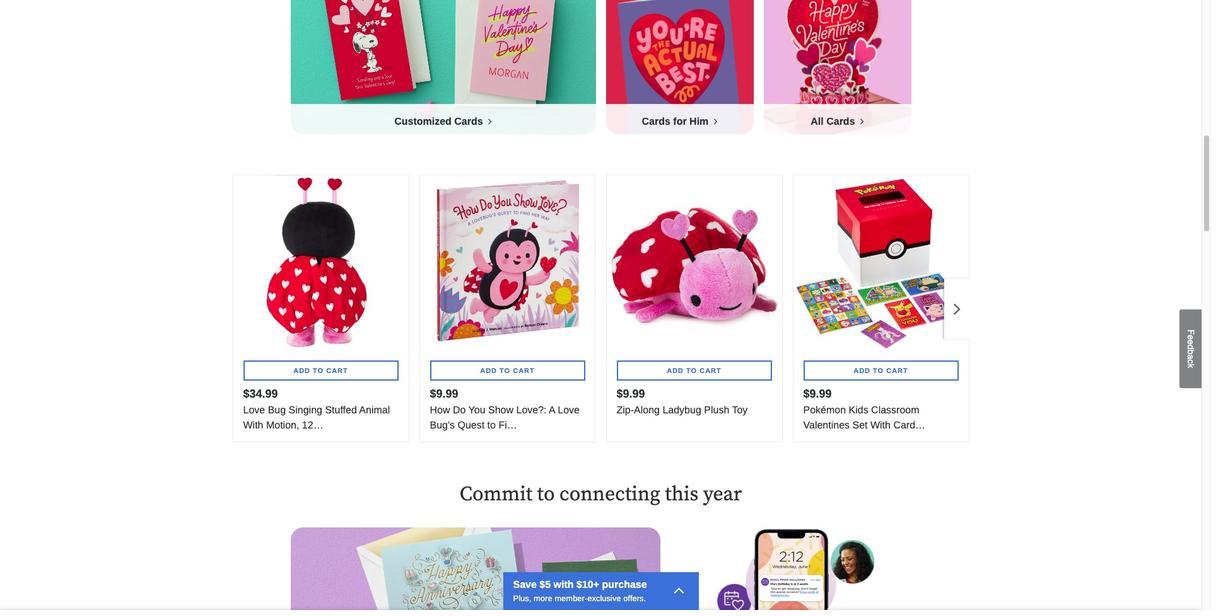Task type: locate. For each thing, give the bounding box(es) containing it.
add to cart up $9.99 pokémon kids classroom valentines set with card…
[[854, 367, 908, 375]]

0 horizontal spatial cards
[[454, 116, 483, 127]]

to up $34.99 love bug singing stuffed animal with motion, 12…
[[313, 367, 324, 375]]

3 cart from the left
[[700, 367, 722, 375]]

$34.99 love bug singing stuffed animal with motion, 12…
[[243, 388, 390, 431]]

1 vertical spatial to
[[537, 483, 555, 508]]

animal
[[359, 405, 390, 416]]

with for $34.99
[[243, 420, 263, 431]]

$5
[[540, 580, 551, 590]]

1 with from the left
[[243, 420, 263, 431]]

add to cart inside $34.99 article
[[294, 367, 348, 375]]

add for $34.99 love bug singing stuffed animal with motion, 12…
[[294, 367, 310, 375]]

cards right all
[[827, 116, 855, 127]]

to up the $9.99 zip-along ladybug plush toy
[[687, 367, 697, 375]]

along
[[634, 405, 660, 416]]

to left "fi…"
[[487, 420, 496, 431]]

to
[[313, 367, 324, 375], [500, 367, 511, 375], [687, 367, 697, 375], [873, 367, 884, 375]]

add
[[294, 367, 310, 375], [480, 367, 497, 375], [667, 367, 684, 375], [854, 367, 871, 375]]

add to cart up the $9.99 zip-along ladybug plush toy
[[667, 367, 722, 375]]

1 horizontal spatial $9.99 article
[[606, 175, 783, 443]]

0 vertical spatial to
[[487, 420, 496, 431]]

3 cards from the left
[[827, 116, 855, 127]]

cart inside $34.99 article
[[326, 367, 348, 375]]

add to cart button up $34.99 love bug singing stuffed animal with motion, 12…
[[243, 361, 398, 381]]

to inside $34.99 article
[[313, 367, 324, 375]]

$9.99 inside '$9.99 how do you show love?: a love bug's quest to fi…'
[[430, 388, 458, 401]]

love
[[243, 405, 265, 416], [558, 405, 580, 416]]

2 e from the top
[[1186, 340, 1196, 345]]

0 horizontal spatial $9.99 article
[[419, 175, 596, 443]]

love down $34.99
[[243, 405, 265, 416]]

how do you show love?: a love bug's quest to find her way book, image
[[420, 176, 595, 351], [420, 176, 595, 351]]

cart up classroom
[[887, 367, 908, 375]]

3 add from the left
[[667, 367, 684, 375]]

1 add to cart from the left
[[294, 367, 348, 375]]

$9.99 how do you show love?: a love bug's quest to fi…
[[430, 388, 580, 431]]

save
[[513, 580, 537, 590]]

3 add to cart button from the left
[[617, 361, 772, 381]]

2 add to cart button from the left
[[430, 361, 585, 381]]

e up b
[[1186, 340, 1196, 345]]

2 horizontal spatial cards
[[827, 116, 855, 127]]

add up the singing
[[294, 367, 310, 375]]

1 love from the left
[[243, 405, 265, 416]]

cart up "stuffed"
[[326, 367, 348, 375]]

2 horizontal spatial $9.99
[[804, 388, 832, 401]]

cards for him
[[642, 116, 712, 127]]

icon image inside all cards link
[[858, 116, 864, 126]]

year
[[703, 483, 742, 508]]

0 horizontal spatial to
[[487, 420, 496, 431]]

2 with from the left
[[871, 420, 891, 431]]

1 horizontal spatial to
[[537, 483, 555, 508]]

1 e from the top
[[1186, 335, 1196, 340]]

set
[[853, 420, 868, 431]]

plus,
[[513, 594, 532, 604]]

b
[[1186, 350, 1196, 355]]

you
[[469, 405, 486, 416]]

1 cards from the left
[[454, 116, 483, 127]]

1 add to cart button from the left
[[243, 361, 398, 381]]

love bug singing stuffed animal with motion, 12", image
[[233, 176, 409, 351], [233, 176, 409, 351]]

customized cards
[[394, 116, 486, 127]]

2 add to cart from the left
[[480, 367, 535, 375]]

3 add to cart from the left
[[667, 367, 722, 375]]

add to cart button up '$9.99 how do you show love?: a love bug's quest to fi…'
[[430, 361, 585, 381]]

add to cart up '$9.99 how do you show love?: a love bug's quest to fi…'
[[480, 367, 535, 375]]

3 $9.99 from the left
[[804, 388, 832, 401]]

member-
[[555, 594, 588, 604]]

2 to from the left
[[500, 367, 511, 375]]

cards for him link
[[606, 0, 754, 135]]

customized cards link
[[291, 0, 596, 135]]

add to cart up $34.99 love bug singing stuffed animal with motion, 12…
[[294, 367, 348, 375]]

icon image
[[486, 116, 492, 126], [712, 116, 718, 126], [858, 116, 864, 126], [674, 581, 685, 599]]

with
[[243, 420, 263, 431], [871, 420, 891, 431]]

love inside $34.99 love bug singing stuffed animal with motion, 12…
[[243, 405, 265, 416]]

to
[[487, 420, 496, 431], [537, 483, 555, 508]]

e up d
[[1186, 335, 1196, 340]]

fi…
[[499, 420, 517, 431]]

2 $9.99 from the left
[[617, 388, 645, 401]]

add to cart
[[294, 367, 348, 375], [480, 367, 535, 375], [667, 367, 722, 375], [854, 367, 908, 375]]

add to cart button
[[243, 361, 398, 381], [430, 361, 585, 381], [617, 361, 772, 381], [804, 361, 959, 381]]

2 horizontal spatial $9.99 article
[[793, 175, 969, 443]]

c
[[1186, 360, 1196, 364]]

to for $9.99 pokémon kids classroom valentines set with card…
[[873, 367, 884, 375]]

1 horizontal spatial $9.99
[[617, 388, 645, 401]]

2 cards from the left
[[642, 116, 671, 127]]

love right a
[[558, 405, 580, 416]]

with for $9.99
[[871, 420, 891, 431]]

1 add from the left
[[294, 367, 310, 375]]

add to cart button for $9.99 zip-along ladybug plush toy
[[617, 361, 772, 381]]

$34.99
[[243, 388, 278, 401]]

0 horizontal spatial with
[[243, 420, 263, 431]]

4 to from the left
[[873, 367, 884, 375]]

$10+
[[577, 580, 599, 590]]

to up $9.99 pokémon kids classroom valentines set with card…
[[873, 367, 884, 375]]

cart up love?:
[[513, 367, 535, 375]]

add up the $9.99 zip-along ladybug plush toy
[[667, 367, 684, 375]]

bug's
[[430, 420, 455, 431]]

this
[[665, 483, 699, 508]]

add to cart button inside $34.99 article
[[243, 361, 398, 381]]

e
[[1186, 335, 1196, 340], [1186, 340, 1196, 345]]

0 horizontal spatial love
[[243, 405, 265, 416]]

1 to from the left
[[313, 367, 324, 375]]

$9.99 article
[[419, 175, 596, 443], [606, 175, 783, 443], [793, 175, 969, 443]]

all cards link
[[764, 0, 911, 135]]

cart for $9.99 how do you show love?: a love bug's quest to fi…
[[513, 367, 535, 375]]

with right set
[[871, 420, 891, 431]]

cards right 'customized'
[[454, 116, 483, 127]]

add to cart button for $9.99 pokémon kids classroom valentines set with card…
[[804, 361, 959, 381]]

2 add from the left
[[480, 367, 497, 375]]

3 to from the left
[[687, 367, 697, 375]]

0 horizontal spatial $9.99
[[430, 388, 458, 401]]

$9.99 up how
[[430, 388, 458, 401]]

do
[[453, 405, 466, 416]]

cards
[[454, 116, 483, 127], [642, 116, 671, 127], [827, 116, 855, 127]]

$9.99 up pokémon
[[804, 388, 832, 401]]

with inside $9.99 pokémon kids classroom valentines set with card…
[[871, 420, 891, 431]]

add inside $34.99 article
[[294, 367, 310, 375]]

how do you show love?: a love bug's quest to fi… link
[[430, 403, 585, 434]]

add up you
[[480, 367, 497, 375]]

purchase
[[602, 580, 647, 590]]

connecting
[[560, 483, 661, 508]]

add to cart for $9.99 pokémon kids classroom valentines set with card…
[[854, 367, 908, 375]]

2 cart from the left
[[513, 367, 535, 375]]

icon image inside customized cards link
[[486, 116, 492, 126]]

1 horizontal spatial with
[[871, 420, 891, 431]]

2 love from the left
[[558, 405, 580, 416]]

card that reads "you're the actual best" image
[[606, 0, 754, 135]]

$9.99 up zip- at the bottom of the page
[[617, 388, 645, 401]]

add up $9.99 pokémon kids classroom valentines set with card…
[[854, 367, 871, 375]]

cards for customized
[[454, 116, 483, 127]]

1 $9.99 from the left
[[430, 388, 458, 401]]

icon image inside cards for him link
[[712, 116, 718, 126]]

12…
[[302, 420, 323, 431]]

region
[[0, 0, 1202, 155]]

with inside $34.99 love bug singing stuffed animal with motion, 12…
[[243, 420, 263, 431]]

icon image for all cards
[[858, 116, 864, 126]]

1 cart from the left
[[326, 367, 348, 375]]

to up '$9.99 how do you show love?: a love bug's quest to fi…'
[[500, 367, 511, 375]]

$9.99 inside the $9.99 zip-along ladybug plush toy
[[617, 388, 645, 401]]

cart
[[326, 367, 348, 375], [513, 367, 535, 375], [700, 367, 722, 375], [887, 367, 908, 375]]

with left motion,
[[243, 420, 263, 431]]

a
[[549, 405, 555, 416]]

cart up plush
[[700, 367, 722, 375]]

cards left for
[[642, 116, 671, 127]]

to right commit
[[537, 483, 555, 508]]

4 cart from the left
[[887, 367, 908, 375]]

$9.99
[[430, 388, 458, 401], [617, 388, 645, 401], [804, 388, 832, 401]]

$9.99 inside $9.99 pokémon kids classroom valentines set with card…
[[804, 388, 832, 401]]

singing
[[289, 405, 322, 416]]

region containing customized cards
[[0, 0, 1202, 155]]

add to cart button up $9.99 pokémon kids classroom valentines set with card…
[[804, 361, 959, 381]]

icon image for cards for him
[[712, 116, 718, 126]]

zip-
[[617, 405, 634, 416]]

add to cart button up the $9.99 zip-along ladybug plush toy
[[617, 361, 772, 381]]

pokémon kids classroom valentines set with cards, stickers and mailbox, image
[[793, 176, 969, 351], [793, 176, 969, 351]]

4 add to cart button from the left
[[804, 361, 959, 381]]

$9.99 zip-along ladybug plush toy
[[617, 388, 748, 416]]

4 add to cart from the left
[[854, 367, 908, 375]]

to inside region
[[537, 483, 555, 508]]

1 horizontal spatial love
[[558, 405, 580, 416]]

add for $9.99 how do you show love?: a love bug's quest to fi…
[[480, 367, 497, 375]]

quest
[[458, 420, 485, 431]]

1 horizontal spatial cards
[[642, 116, 671, 127]]

toy
[[732, 405, 748, 416]]

4 add from the left
[[854, 367, 871, 375]]



Task type: vqa. For each thing, say whether or not it's contained in the screenshot.
"Clearance" LINK
no



Task type: describe. For each thing, give the bounding box(es) containing it.
valentines
[[804, 420, 850, 431]]

all
[[811, 116, 824, 127]]

f e e d b a c k button
[[1180, 310, 1202, 388]]

3 $9.99 article from the left
[[793, 175, 969, 443]]

f e e d b a c k
[[1186, 330, 1196, 368]]

love?:
[[516, 405, 547, 416]]

add for $9.99 pokémon kids classroom valentines set with card…
[[854, 367, 871, 375]]

zip-along ladybug plush toy link
[[617, 403, 772, 419]]

commit
[[460, 483, 533, 508]]

1 $9.99 article from the left
[[419, 175, 596, 443]]

plush
[[704, 405, 730, 416]]

exclusive
[[588, 594, 621, 604]]

cart for $34.99 love bug singing stuffed animal with motion, 12…
[[326, 367, 348, 375]]

f
[[1186, 330, 1196, 335]]

pokémon kids classroom valentines set with card… link
[[804, 403, 959, 434]]

stuffed
[[325, 405, 357, 416]]

him
[[690, 116, 709, 127]]

bug
[[268, 405, 286, 416]]

to for $34.99 love bug singing stuffed animal with motion, 12…
[[313, 367, 324, 375]]

null image
[[670, 528, 911, 611]]

to for $9.99 how do you show love?: a love bug's quest to fi…
[[500, 367, 511, 375]]

zip-along ladybug plush toy, image
[[607, 176, 782, 351]]

how
[[430, 405, 450, 416]]

add to cart button for $9.99 how do you show love?: a love bug's quest to fi…
[[430, 361, 585, 381]]

love bug singing stuffed animal with motion, 12… link
[[243, 403, 398, 434]]

pokémon
[[804, 405, 846, 416]]

cart for $9.99 pokémon kids classroom valentines set with card…
[[887, 367, 908, 375]]

motion,
[[266, 420, 299, 431]]

save $5 with $10+ purchase plus, more member-exclusive offers.
[[513, 580, 647, 604]]

icon image for customized cards
[[486, 116, 492, 126]]

$9.99 for $9.99 how do you show love?: a love bug's quest to fi…
[[430, 388, 458, 401]]

d
[[1186, 345, 1196, 350]]

cart for $9.99 zip-along ladybug plush toy
[[700, 367, 722, 375]]

kids
[[849, 405, 869, 416]]

to for $9.99 zip-along ladybug plush toy
[[687, 367, 697, 375]]

add for $9.99 zip-along ladybug plush toy
[[667, 367, 684, 375]]

ladybug
[[663, 405, 702, 416]]

classroom
[[871, 405, 920, 416]]

show
[[488, 405, 514, 416]]

a
[[1186, 355, 1196, 360]]

$9.99 pokémon kids classroom valentines set with card…
[[804, 388, 926, 431]]

all cards
[[811, 116, 858, 127]]

add to cart for $9.99 how do you show love?: a love bug's quest to fi…
[[480, 367, 535, 375]]

cards for all
[[827, 116, 855, 127]]

to inside '$9.99 how do you show love?: a love bug's quest to fi…'
[[487, 420, 496, 431]]

more
[[534, 594, 552, 604]]

$9.99 for $9.99 pokémon kids classroom valentines set with card…
[[804, 388, 832, 401]]

offers.
[[624, 594, 646, 604]]

$9.99 for $9.99 zip-along ladybug plush toy
[[617, 388, 645, 401]]

customized
[[394, 116, 452, 127]]

2 $9.99 article from the left
[[606, 175, 783, 443]]

add to cart button for $34.99 love bug singing stuffed animal with motion, 12…
[[243, 361, 398, 381]]

$34.99 article
[[233, 175, 409, 443]]

commit to connecting this year region
[[0, 463, 1202, 611]]

for
[[673, 116, 687, 127]]

with
[[554, 580, 574, 590]]

card…
[[894, 420, 926, 431]]

love inside '$9.99 how do you show love?: a love bug's quest to fi…'
[[558, 405, 580, 416]]

k
[[1186, 364, 1196, 368]]

add to cart for $34.99 love bug singing stuffed animal with motion, 12…
[[294, 367, 348, 375]]

commit to connecting this year
[[460, 483, 742, 508]]

pop-up card that reads "happy valentine's day" image
[[764, 0, 911, 135]]

add to cart for $9.99 zip-along ladybug plush toy
[[667, 367, 722, 375]]



